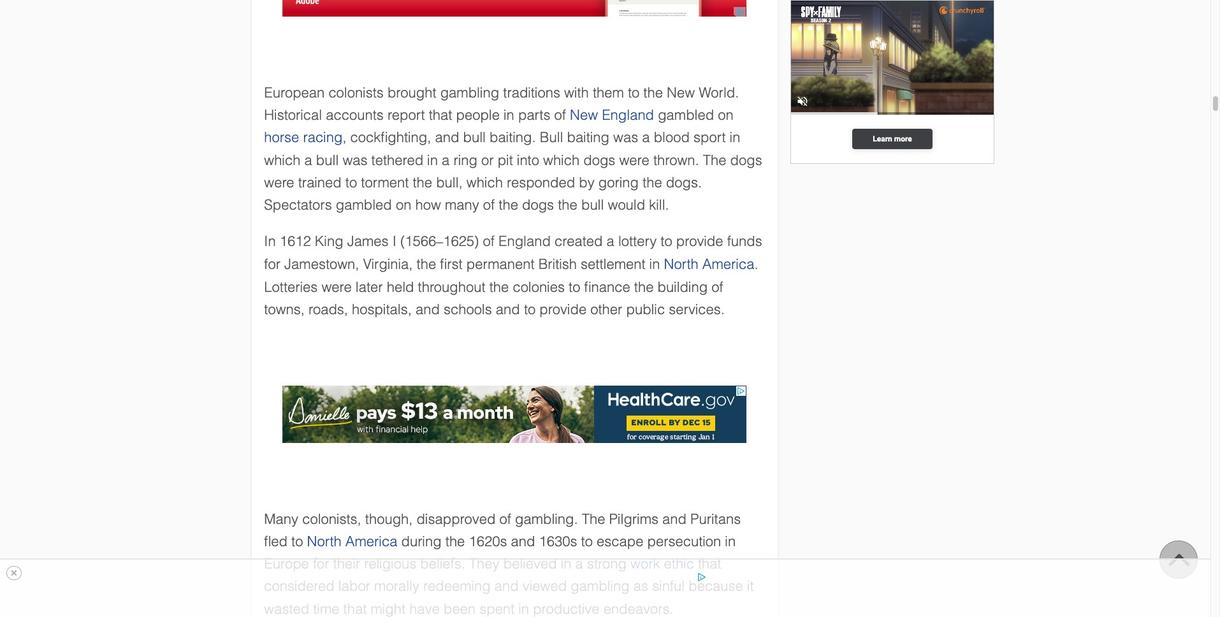 Task type: locate. For each thing, give the bounding box(es) containing it.
services.
[[669, 302, 725, 317]]

to right the '1630s' at the left bottom
[[581, 534, 593, 550]]

england inside 1625) of england created a lottery to provide funds for jamestown, virginia, the first permanent british settlement in
[[499, 234, 551, 249]]

1 horizontal spatial america
[[703, 257, 755, 273]]

in down "lottery"
[[650, 257, 660, 273]]

and up spent
[[495, 579, 519, 595]]

that right report
[[429, 107, 452, 123]]

virginia,
[[363, 257, 413, 273]]

bull down the racing
[[316, 152, 339, 168]]

productive
[[533, 601, 600, 617]]

and
[[435, 130, 460, 146], [416, 302, 440, 317], [496, 302, 520, 317], [663, 511, 687, 527], [511, 534, 535, 550], [495, 579, 519, 595]]

to inside , cockfighting, and bull baiting. bull baiting was a blood sport in which a bull was tethered in a ring or pit into which dogs were thrown. the dogs were trained to torment the bull, which responded by goring the dogs. spectators gambled on how many of the dogs the bull would kill.
[[346, 175, 357, 191]]

on inside , cockfighting, and bull baiting. bull baiting was a blood sport in which a bull was tethered in a ring or pit into which dogs were thrown. the dogs were trained to torment the bull, which responded by goring the dogs. spectators gambled on how many of the dogs the bull would kill.
[[396, 197, 412, 213]]

0 vertical spatial were
[[620, 152, 650, 168]]

2 horizontal spatial that
[[698, 556, 722, 572]]

0 horizontal spatial gambled
[[336, 197, 392, 213]]

that
[[429, 107, 452, 123], [698, 556, 722, 572], [344, 601, 367, 617]]

1625)
[[443, 234, 479, 249]]

work ethic link
[[631, 556, 695, 572]]

north america up their
[[307, 534, 398, 550]]

baiting.
[[490, 130, 536, 146]]

1 horizontal spatial north america
[[664, 257, 755, 273]]

1 horizontal spatial gambling
[[571, 579, 630, 595]]

1 vertical spatial england
[[499, 234, 551, 249]]

to right "lottery"
[[661, 234, 673, 249]]

of up 1620s
[[500, 511, 511, 527]]

1 vertical spatial north
[[307, 534, 342, 550]]

0 vertical spatial america
[[703, 257, 755, 273]]

gambling inside that considered labor morally redeeming and viewed gambling as sinful because it wasted time that might have been spent in productive endeavors.
[[571, 579, 630, 595]]

on left how at the top left of the page
[[396, 197, 412, 213]]

and up persecution
[[663, 511, 687, 527]]

0 horizontal spatial that
[[344, 601, 367, 617]]

viewed
[[523, 579, 567, 595]]

to right fled
[[292, 534, 303, 550]]

the
[[644, 85, 663, 101], [413, 175, 432, 191], [643, 175, 663, 191], [499, 197, 518, 213], [558, 197, 578, 213], [417, 257, 436, 273], [490, 279, 509, 295], [635, 279, 654, 295], [446, 534, 465, 550]]

schools
[[444, 302, 492, 317]]

gambling down strong
[[571, 579, 630, 595]]

public
[[627, 302, 665, 317]]

dogs
[[584, 152, 616, 168], [731, 152, 763, 168], [522, 197, 554, 213]]

2 horizontal spatial bull
[[582, 197, 604, 213]]

0 horizontal spatial on
[[396, 197, 412, 213]]

0 horizontal spatial new
[[570, 107, 598, 123]]

the
[[703, 152, 727, 168], [582, 511, 606, 527]]

in inside that considered labor morally redeeming and viewed gambling as sinful because it wasted time that might have been spent in productive endeavors.
[[519, 601, 529, 617]]

and down throughout in the top left of the page
[[416, 302, 440, 317]]

2 vertical spatial bull
[[582, 197, 604, 213]]

north up building
[[664, 257, 699, 273]]

that inside european colonists brought gambling traditions with them to the new world. historical accounts report that people in parts of
[[429, 107, 452, 123]]

gambling inside european colonists brought gambling traditions with them to the new world. historical accounts report that people in parts of
[[441, 85, 500, 101]]

0 vertical spatial for
[[264, 257, 281, 273]]

that for european
[[429, 107, 452, 123]]

was down new england link
[[614, 130, 639, 146]]

america for north america link to the bottom
[[346, 534, 398, 550]]

lottery
[[619, 234, 657, 249]]

1 horizontal spatial the
[[703, 152, 727, 168]]

colonists
[[329, 85, 384, 101]]

they
[[469, 556, 500, 572]]

1 vertical spatial was
[[343, 152, 368, 168]]

north america up building
[[664, 257, 755, 273]]

0 horizontal spatial north
[[307, 534, 342, 550]]

in inside european colonists brought gambling traditions with them to the new world. historical accounts report that people in parts of
[[504, 107, 515, 123]]

of inside many colonists, though, disapproved of gambling. the pilgrims and puritans fled to
[[500, 511, 511, 527]]

0 vertical spatial england
[[602, 107, 654, 123]]

the inside 1625) of england created a lottery to provide funds for jamestown, virginia, the first permanent british settlement in
[[417, 257, 436, 273]]

gambling up "people"
[[441, 85, 500, 101]]

spectators
[[264, 197, 332, 213]]

0 horizontal spatial for
[[264, 257, 281, 273]]

disapproved
[[417, 511, 496, 527]]

0 horizontal spatial which
[[264, 152, 301, 168]]

of inside . lotteries were later held throughout the colonies to finance the building of towns, roads, hospitals, and schools and to provide other public services.
[[712, 279, 724, 295]]

redeeming
[[424, 579, 491, 595]]

provide inside 1625) of england created a lottery to provide funds for jamestown, virginia, the first permanent british settlement in
[[677, 234, 724, 249]]

wasted
[[264, 601, 309, 617]]

north down colonists, at the left bottom of the page
[[307, 534, 342, 550]]

north america link up building
[[664, 257, 755, 273]]

that up because
[[698, 556, 722, 572]]

provide left 'funds'
[[677, 234, 724, 249]]

the inside european colonists brought gambling traditions with them to the new world. historical accounts report that people in parts of
[[644, 85, 663, 101]]

which down or
[[467, 175, 503, 191]]

1 horizontal spatial new
[[667, 85, 695, 101]]

roads,
[[309, 302, 348, 317]]

gambled down torment
[[336, 197, 392, 213]]

horse racing link
[[264, 130, 343, 146]]

that considered labor morally redeeming and viewed gambling as sinful because it wasted time that might have been spent in productive endeavors.
[[264, 556, 754, 617]]

0 horizontal spatial provide
[[540, 302, 587, 317]]

in up "baiting."
[[504, 107, 515, 123]]

1 horizontal spatial on
[[718, 107, 734, 123]]

0 horizontal spatial america
[[346, 534, 398, 550]]

1 horizontal spatial were
[[322, 279, 352, 295]]

1 horizontal spatial for
[[313, 556, 330, 572]]

1 vertical spatial north america
[[307, 534, 398, 550]]

for down the in
[[264, 257, 281, 273]]

1 horizontal spatial that
[[429, 107, 452, 123]]

and inside many colonists, though, disapproved of gambling. the pilgrims and puritans fled to
[[663, 511, 687, 527]]

0 vertical spatial that
[[429, 107, 452, 123]]

their
[[333, 556, 360, 572]]

0 vertical spatial north
[[664, 257, 699, 273]]

1 vertical spatial that
[[698, 556, 722, 572]]

hospitals,
[[352, 302, 412, 317]]

the inside during the 1620s and 1630s to escape persecution in europe for their religious beliefs. they believed in a strong
[[446, 534, 465, 550]]

0 vertical spatial north america
[[664, 257, 755, 273]]

1 horizontal spatial provide
[[677, 234, 724, 249]]

.
[[755, 257, 759, 273]]

1 horizontal spatial north
[[664, 257, 699, 273]]

cockfighting,
[[351, 130, 431, 146]]

towns,
[[264, 302, 305, 317]]

bull down the by
[[582, 197, 604, 213]]

×
[[10, 566, 18, 580]]

been
[[444, 601, 476, 617]]

of right many at the top left of the page
[[483, 197, 495, 213]]

on down world.
[[718, 107, 734, 123]]

gambled up blood
[[658, 107, 714, 123]]

and up ring
[[435, 130, 460, 146]]

england down them at the top of the page
[[602, 107, 654, 123]]

0 horizontal spatial the
[[582, 511, 606, 527]]

bull down "people"
[[463, 130, 486, 146]]

0 vertical spatial gambled
[[658, 107, 714, 123]]

accounts
[[326, 107, 384, 123]]

thrown.
[[654, 152, 699, 168]]

for left their
[[313, 556, 330, 572]]

to inside during the 1620s and 1630s to escape persecution in europe for their religious beliefs. they believed in a strong
[[581, 534, 593, 550]]

the inside many colonists, though, disapproved of gambling. the pilgrims and puritans fled to
[[582, 511, 606, 527]]

1 vertical spatial for
[[313, 556, 330, 572]]

england up permanent
[[499, 234, 551, 249]]

gambled inside , cockfighting, and bull baiting. bull baiting was a blood sport in which a bull was tethered in a ring or pit into which dogs were thrown. the dogs were trained to torment the bull, which responded by goring the dogs. spectators gambled on how many of the dogs the bull would kill.
[[336, 197, 392, 213]]

and down colonies on the top left
[[496, 302, 520, 317]]

to
[[628, 85, 640, 101], [346, 175, 357, 191], [661, 234, 673, 249], [569, 279, 581, 295], [524, 302, 536, 317], [292, 534, 303, 550], [581, 534, 593, 550]]

0 horizontal spatial north america link
[[307, 534, 398, 550]]

was down ,
[[343, 152, 368, 168]]

0 horizontal spatial gambling
[[441, 85, 500, 101]]

many colonists, though, disapproved of gambling. the pilgrims and puritans fled to
[[264, 511, 741, 550]]

and inside , cockfighting, and bull baiting. bull baiting was a blood sport in which a bull was tethered in a ring or pit into which dogs were thrown. the dogs were trained to torment the bull, which responded by goring the dogs. spectators gambled on how many of the dogs the bull would kill.
[[435, 130, 460, 146]]

provide down colonies on the top left
[[540, 302, 587, 317]]

2 horizontal spatial were
[[620, 152, 650, 168]]

persecution
[[648, 534, 722, 550]]

advertisement region
[[283, 0, 747, 17], [791, 0, 995, 191], [283, 386, 747, 443], [504, 573, 708, 605]]

0 vertical spatial new
[[667, 85, 695, 101]]

a
[[643, 130, 650, 146], [305, 152, 312, 168], [442, 152, 450, 168], [607, 234, 615, 249], [576, 556, 584, 572]]

1 vertical spatial the
[[582, 511, 606, 527]]

0 vertical spatial the
[[703, 152, 727, 168]]

0 vertical spatial north america link
[[664, 257, 755, 273]]

which
[[264, 152, 301, 168], [543, 152, 580, 168], [467, 175, 503, 191]]

gambling.
[[515, 511, 578, 527]]

north america link up their
[[307, 534, 398, 550]]

horse
[[264, 130, 299, 146]]

horse racing
[[264, 130, 343, 146]]

and up believed
[[511, 534, 535, 550]]

pilgrims
[[609, 511, 659, 527]]

1620s
[[469, 534, 507, 550]]

for
[[264, 257, 281, 273], [313, 556, 330, 572]]

later
[[356, 279, 383, 295]]

bull
[[540, 130, 563, 146]]

gambling
[[441, 85, 500, 101], [571, 579, 630, 595]]

new up baiting
[[570, 107, 598, 123]]

were up goring
[[620, 152, 650, 168]]

0 vertical spatial was
[[614, 130, 639, 146]]

0 horizontal spatial england
[[499, 234, 551, 249]]

to right trained
[[346, 175, 357, 191]]

1 vertical spatial on
[[396, 197, 412, 213]]

europe
[[264, 556, 309, 572]]

the up escape
[[582, 511, 606, 527]]

0 vertical spatial gambling
[[441, 85, 500, 101]]

and inside during the 1620s and 1630s to escape persecution in europe for their religious beliefs. they believed in a strong
[[511, 534, 535, 550]]

new inside european colonists brought gambling traditions with them to the new world. historical accounts report that people in parts of
[[667, 85, 695, 101]]

them
[[593, 85, 624, 101]]

were
[[620, 152, 650, 168], [264, 175, 294, 191], [322, 279, 352, 295]]

0 horizontal spatial was
[[343, 152, 368, 168]]

america down 'funds'
[[703, 257, 755, 273]]

of up permanent
[[483, 234, 495, 249]]

as
[[634, 579, 649, 595]]

0 vertical spatial on
[[718, 107, 734, 123]]

the down sport
[[703, 152, 727, 168]]

1 horizontal spatial bull
[[463, 130, 486, 146]]

of up services.
[[712, 279, 724, 295]]

work ethic
[[631, 556, 695, 572]]

were up spectators
[[264, 175, 294, 191]]

which down horse
[[264, 152, 301, 168]]

during
[[402, 534, 442, 550]]

1 vertical spatial bull
[[316, 152, 339, 168]]

european colonists brought gambling traditions with them to the new world. historical accounts report that people in parts of
[[264, 85, 739, 123]]

2 vertical spatial were
[[322, 279, 352, 295]]

to down colonies on the top left
[[524, 302, 536, 317]]

0 vertical spatial provide
[[677, 234, 724, 249]]

in right sport
[[730, 130, 741, 146]]

a up settlement
[[607, 234, 615, 249]]

was
[[614, 130, 639, 146], [343, 152, 368, 168]]

america down though,
[[346, 534, 398, 550]]

spent
[[480, 601, 515, 617]]

1 vertical spatial were
[[264, 175, 294, 191]]

1 horizontal spatial was
[[614, 130, 639, 146]]

england
[[602, 107, 654, 123], [499, 234, 551, 249]]

that down labor
[[344, 601, 367, 617]]

to down british at the top of page
[[569, 279, 581, 295]]

north america link
[[664, 257, 755, 273], [307, 534, 398, 550]]

trained
[[298, 175, 342, 191]]

1 vertical spatial provide
[[540, 302, 587, 317]]

in right spent
[[519, 601, 529, 617]]

1 vertical spatial gambling
[[571, 579, 630, 595]]

a left strong
[[576, 556, 584, 572]]

building
[[658, 279, 708, 295]]

of up bull
[[555, 107, 566, 123]]

settlement
[[581, 257, 646, 273]]

religious
[[364, 556, 417, 572]]

1 vertical spatial north america link
[[307, 534, 398, 550]]

0 horizontal spatial north america
[[307, 534, 398, 550]]

on
[[718, 107, 734, 123], [396, 197, 412, 213]]

–
[[436, 234, 443, 250]]

work
[[631, 556, 660, 572]]

which down bull
[[543, 152, 580, 168]]

2 vertical spatial that
[[344, 601, 367, 617]]

to right them at the top of the page
[[628, 85, 640, 101]]

1 vertical spatial gambled
[[336, 197, 392, 213]]

1 vertical spatial america
[[346, 534, 398, 550]]

sinful
[[653, 579, 685, 595]]

provide
[[677, 234, 724, 249], [540, 302, 587, 317]]

0 horizontal spatial bull
[[316, 152, 339, 168]]

,
[[343, 130, 347, 146]]

new up new england gambled on at the top of the page
[[667, 85, 695, 101]]

lotteries
[[264, 279, 318, 295]]

a left ring
[[442, 152, 450, 168]]

were up roads, on the left of page
[[322, 279, 352, 295]]



Task type: vqa. For each thing, say whether or not it's contained in the screenshot.
the bottommost THE 'WERE'
yes



Task type: describe. For each thing, give the bounding box(es) containing it.
torment
[[361, 175, 409, 191]]

, cockfighting, and bull baiting. bull baiting was a blood sport in which a bull was tethered in a ring or pit into which dogs were thrown. the dogs were trained to torment the bull, which responded by goring the dogs. spectators gambled on how many of the dogs the bull would kill.
[[264, 130, 763, 213]]

1625) of england created a lottery to provide funds for jamestown, virginia, the first permanent british settlement in
[[264, 234, 763, 273]]

tethered
[[372, 152, 424, 168]]

time
[[313, 601, 340, 617]]

beliefs.
[[421, 556, 465, 572]]

a down horse racing link
[[305, 152, 312, 168]]

0 vertical spatial bull
[[463, 130, 486, 146]]

might
[[371, 601, 406, 617]]

created
[[555, 234, 603, 249]]

believed
[[504, 556, 557, 572]]

america for right north america link
[[703, 257, 755, 273]]

of inside european colonists brought gambling traditions with them to the new world. historical accounts report that people in parts of
[[555, 107, 566, 123]]

1 horizontal spatial england
[[602, 107, 654, 123]]

during the 1620s and 1630s to escape persecution in europe for their religious beliefs. they believed in a strong
[[264, 534, 736, 572]]

to inside many colonists, though, disapproved of gambling. the pilgrims and puritans fled to
[[292, 534, 303, 550]]

responded
[[507, 175, 575, 191]]

in up bull,
[[427, 152, 438, 168]]

considered
[[264, 579, 335, 595]]

to inside european colonists brought gambling traditions with them to the new world. historical accounts report that people in parts of
[[628, 85, 640, 101]]

. lotteries were later held throughout the colonies to finance the building of towns, roads, hospitals, and schools and to provide other public services.
[[264, 257, 759, 317]]

2 horizontal spatial dogs
[[731, 152, 763, 168]]

a inside during the 1620s and 1630s to escape persecution in europe for their religious beliefs. they believed in a strong
[[576, 556, 584, 572]]

to inside 1625) of england created a lottery to provide funds for jamestown, virginia, the first permanent british settlement in
[[661, 234, 673, 249]]

and inside that considered labor morally redeeming and viewed gambling as sinful because it wasted time that might have been spent in productive endeavors.
[[495, 579, 519, 595]]

1 horizontal spatial gambled
[[658, 107, 714, 123]]

the inside , cockfighting, and bull baiting. bull baiting was a blood sport in which a bull was tethered in a ring or pit into which dogs were thrown. the dogs were trained to torment the bull, which responded by goring the dogs. spectators gambled on how many of the dogs the bull would kill.
[[703, 152, 727, 168]]

with
[[565, 85, 589, 101]]

in down puritans
[[725, 534, 736, 550]]

have
[[410, 601, 440, 617]]

for inside during the 1620s and 1630s to escape persecution in europe for their religious beliefs. they believed in a strong
[[313, 556, 330, 572]]

of inside 1625) of england created a lottery to provide funds for jamestown, virginia, the first permanent british settlement in
[[483, 234, 495, 249]]

parts
[[519, 107, 551, 123]]

puritans
[[691, 511, 741, 527]]

people
[[456, 107, 500, 123]]

funds
[[728, 234, 763, 249]]

permanent
[[467, 257, 535, 273]]

for inside 1625) of england created a lottery to provide funds for jamestown, virginia, the first permanent british settlement in
[[264, 257, 281, 273]]

how
[[416, 197, 441, 213]]

sport
[[694, 130, 726, 146]]

brought
[[388, 85, 437, 101]]

(1566
[[400, 234, 436, 249]]

fled
[[264, 534, 288, 550]]

or
[[482, 152, 494, 168]]

finance
[[585, 279, 631, 295]]

historical
[[264, 107, 322, 123]]

racing
[[303, 130, 343, 146]]

0 horizontal spatial were
[[264, 175, 294, 191]]

king
[[315, 234, 344, 249]]

in 1612 king james i (1566 –
[[264, 234, 443, 250]]

pit
[[498, 152, 513, 168]]

dogs.
[[666, 175, 702, 191]]

escape
[[597, 534, 644, 550]]

other
[[591, 302, 623, 317]]

report
[[388, 107, 425, 123]]

in inside 1625) of england created a lottery to provide funds for jamestown, virginia, the first permanent british settlement in
[[650, 257, 660, 273]]

though,
[[365, 511, 413, 527]]

in down the '1630s' at the left bottom
[[561, 556, 572, 572]]

would
[[608, 197, 646, 213]]

throughout
[[418, 279, 486, 295]]

because
[[689, 579, 744, 595]]

were inside . lotteries were later held throughout the colonies to finance the building of towns, roads, hospitals, and schools and to provide other public services.
[[322, 279, 352, 295]]

world.
[[699, 85, 739, 101]]

colonies
[[513, 279, 565, 295]]

2 horizontal spatial which
[[543, 152, 580, 168]]

baiting
[[567, 130, 610, 146]]

1 horizontal spatial which
[[467, 175, 503, 191]]

1 horizontal spatial dogs
[[584, 152, 616, 168]]

endeavors.
[[604, 601, 674, 617]]

1 horizontal spatial north america link
[[664, 257, 755, 273]]

north america for right north america link
[[664, 257, 755, 273]]

provide inside . lotteries were later held throughout the colonies to finance the building of towns, roads, hospitals, and schools and to provide other public services.
[[540, 302, 587, 317]]

blood
[[654, 130, 690, 146]]

jamestown,
[[285, 257, 359, 273]]

morally
[[374, 579, 420, 595]]

strong
[[587, 556, 627, 572]]

james
[[347, 234, 389, 249]]

new england gambled on
[[570, 107, 734, 123]]

colonists,
[[302, 511, 361, 527]]

a inside 1625) of england created a lottery to provide funds for jamestown, virginia, the first permanent british settlement in
[[607, 234, 615, 249]]

that for that
[[344, 601, 367, 617]]

of inside , cockfighting, and bull baiting. bull baiting was a blood sport in which a bull was tethered in a ring or pit into which dogs were thrown. the dogs were trained to torment the bull, which responded by goring the dogs. spectators gambled on how many of the dogs the bull would kill.
[[483, 197, 495, 213]]

goring
[[599, 175, 639, 191]]

kill.
[[649, 197, 670, 213]]

1630s
[[539, 534, 578, 550]]

a down new england gambled on at the top of the page
[[643, 130, 650, 146]]

european
[[264, 85, 325, 101]]

first
[[440, 257, 463, 273]]

ring
[[454, 152, 478, 168]]

bull,
[[436, 175, 463, 191]]

1 vertical spatial new
[[570, 107, 598, 123]]

new england link
[[570, 107, 654, 123]]

in
[[264, 234, 276, 249]]

north america for north america link to the bottom
[[307, 534, 398, 550]]

1612
[[280, 234, 311, 249]]

0 horizontal spatial dogs
[[522, 197, 554, 213]]

it
[[747, 579, 754, 595]]

british
[[539, 257, 577, 273]]



